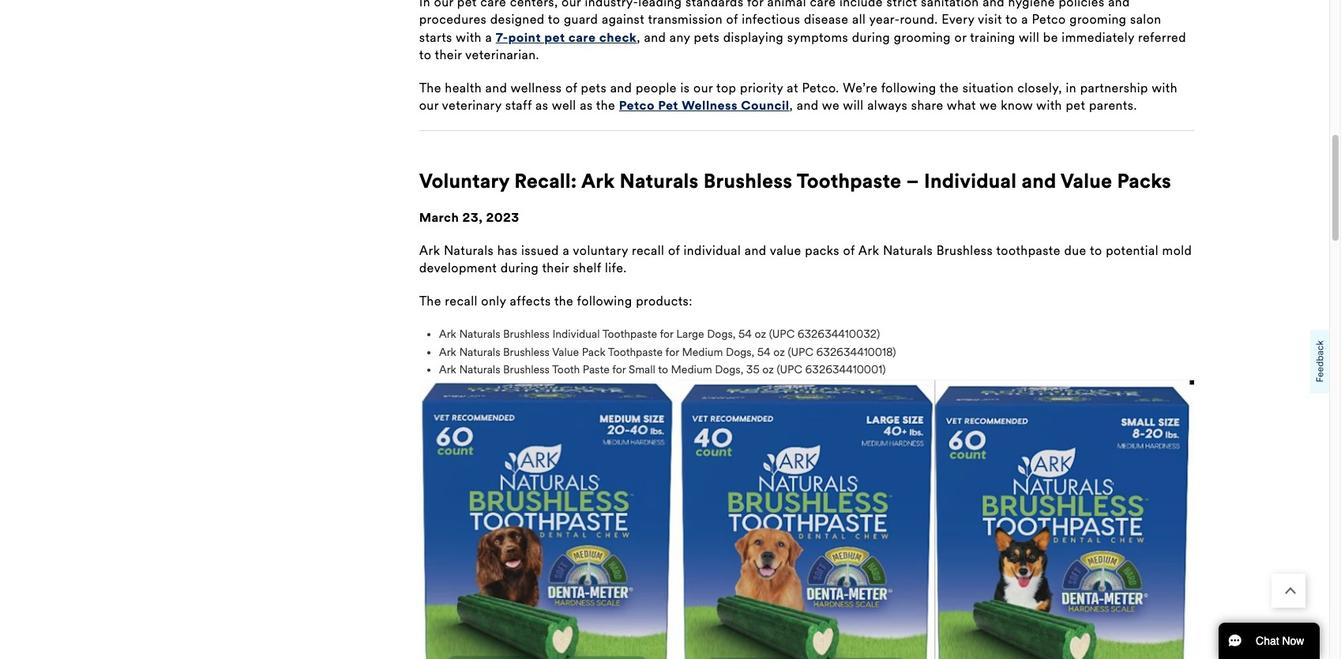 Task type: vqa. For each thing, say whether or not it's contained in the screenshot.
round.
yes



Task type: describe. For each thing, give the bounding box(es) containing it.
of right packs
[[843, 243, 855, 258]]

brushless inside ark naturals has issued a voluntary recall of individual and value packs of ark naturals brushless toothpaste due to potential mold development during their shelf life.
[[937, 243, 993, 258]]

training
[[970, 30, 1016, 45]]

our up procedures at the left top of page
[[434, 0, 454, 10]]

any
[[670, 30, 690, 45]]

top
[[716, 80, 737, 95]]

due
[[1064, 243, 1087, 258]]

our left veterinary
[[419, 98, 439, 113]]

–
[[906, 169, 919, 193]]

0 horizontal spatial 54
[[738, 328, 752, 342]]

development
[[419, 261, 497, 276]]

2 vertical spatial pet
[[1066, 98, 1086, 113]]

to inside ark naturals has issued a voluntary recall of individual and value packs of ark naturals brushless toothpaste due to potential mold development during their shelf life.
[[1090, 243, 1102, 258]]

include
[[840, 0, 883, 10]]

every
[[942, 12, 975, 27]]

symptoms
[[787, 30, 849, 45]]

and inside ark naturals has issued a voluntary recall of individual and value packs of ark naturals brushless toothpaste due to potential mold development during their shelf life.
[[745, 243, 767, 258]]

voluntary
[[573, 243, 628, 258]]

value
[[770, 243, 802, 258]]

paste
[[583, 364, 610, 377]]

their inside ark naturals has issued a voluntary recall of individual and value packs of ark naturals brushless toothpaste due to potential mold development during their shelf life.
[[542, 261, 569, 276]]

packs
[[1117, 169, 1171, 193]]

2 we from the left
[[980, 98, 997, 113]]

1 horizontal spatial the
[[596, 98, 616, 113]]

7-point pet care check link
[[496, 29, 637, 46]]

we're
[[843, 80, 878, 95]]

at
[[787, 80, 798, 95]]

guard
[[564, 12, 598, 27]]

shelf
[[573, 261, 601, 276]]

0 vertical spatial (upc
[[769, 328, 795, 342]]

the health and wellness of pets and people is our top priority at petco. we're following the situation closely, in partnership with our veterinary staff as well as the
[[419, 80, 1178, 113]]

2023
[[486, 210, 520, 225]]

industry-
[[585, 0, 639, 10]]

tooth
[[552, 364, 580, 377]]

petco pet wellness council link
[[619, 97, 790, 114]]

strict
[[887, 0, 917, 10]]

2 vertical spatial (upc
[[777, 364, 803, 377]]

ark naturals has issued a voluntary recall of individual and value packs of ark naturals brushless toothpaste due to potential mold development during their shelf life.
[[419, 243, 1192, 276]]

individual inside ark naturals brushless individual toothpaste for large dogs, 54 oz (upc 632634410032) ark naturals brushless value pack toothpaste for medium dogs, 54 oz (upc 632634410018) ark naturals brushless tooth paste for small to medium dogs, 35 oz (upc 632634410001)
[[552, 328, 600, 342]]

of inside the health and wellness of pets and people is our top priority at petco. we're following the situation closely, in partnership with our veterinary staff as well as the
[[565, 80, 577, 95]]

in
[[419, 0, 430, 10]]

life.
[[605, 261, 627, 276]]

to inside , and any pets displaying symptoms during grooming or training will be immediately referred to their veterinarian.
[[419, 47, 432, 62]]

policies
[[1059, 0, 1105, 10]]

toothpaste
[[996, 243, 1061, 258]]

people
[[636, 80, 677, 95]]

large
[[676, 328, 704, 342]]

well
[[552, 98, 576, 113]]

individual
[[684, 243, 741, 258]]

2 vertical spatial toothpaste
[[608, 346, 663, 359]]

voluntary recall: ark naturals brushless toothpaste – individual and value packs
[[419, 169, 1171, 193]]

leading
[[639, 0, 682, 10]]

1 vertical spatial following
[[577, 294, 632, 309]]

our up guard
[[562, 0, 581, 10]]

for down large at the right
[[666, 346, 679, 359]]

and left the people
[[610, 80, 632, 95]]

a inside ark naturals has issued a voluntary recall of individual and value packs of ark naturals brushless toothpaste due to potential mold development during their shelf life.
[[563, 243, 570, 258]]

with inside the health and wellness of pets and people is our top priority at petco. we're following the situation closely, in partnership with our veterinary staff as well as the
[[1152, 80, 1178, 95]]

our up petco pet wellness council link
[[694, 80, 713, 95]]

share
[[911, 98, 944, 113]]

pet for point
[[544, 30, 565, 45]]

displaying
[[723, 30, 784, 45]]

1 horizontal spatial value
[[1061, 169, 1112, 193]]

parents.
[[1089, 98, 1137, 113]]

1 vertical spatial (upc
[[788, 346, 814, 359]]

1 as from the left
[[536, 98, 549, 113]]

0 vertical spatial toothpaste
[[797, 169, 902, 193]]

against
[[602, 12, 645, 27]]

grooming inside in our pet care centers, our industry-leading standards for animal care include strict sanitation and hygiene policies and procedures designed to guard against transmission of infectious disease all year-round. every visit to a petco grooming salon starts with a
[[1070, 12, 1127, 27]]

0 vertical spatial a
[[1022, 12, 1028, 27]]

their inside , and any pets displaying symptoms during grooming or training will be immediately referred to their veterinarian.
[[435, 47, 462, 62]]

staff
[[505, 98, 532, 113]]

transmission
[[648, 12, 723, 27]]

0 horizontal spatial petco
[[619, 98, 655, 113]]

23,
[[463, 210, 483, 225]]

or
[[955, 30, 967, 45]]

2 vertical spatial with
[[1036, 98, 1062, 113]]

1 we from the left
[[822, 98, 840, 113]]

1 vertical spatial oz
[[774, 346, 785, 359]]

wellness
[[511, 80, 562, 95]]

point
[[508, 30, 541, 45]]

care for centers,
[[480, 0, 506, 10]]

packs
[[805, 243, 840, 258]]

is
[[681, 80, 690, 95]]

mold
[[1162, 243, 1192, 258]]

standards
[[686, 0, 744, 10]]

veterinarian.
[[465, 47, 539, 62]]

of left individual at the top of the page
[[668, 243, 680, 258]]

for inside in our pet care centers, our industry-leading standards for animal care include strict sanitation and hygiene policies and procedures designed to guard against transmission of infectious disease all year-round. every visit to a petco grooming salon starts with a
[[747, 0, 764, 10]]

march
[[419, 210, 459, 225]]

, inside , and any pets displaying symptoms during grooming or training will be immediately referred to their veterinarian.
[[637, 30, 641, 45]]

affects
[[510, 294, 551, 309]]

potential
[[1106, 243, 1159, 258]]

has
[[497, 243, 518, 258]]

care for check
[[569, 30, 596, 45]]

recall:
[[514, 169, 577, 193]]

voluntary
[[419, 169, 510, 193]]

be
[[1043, 30, 1058, 45]]

procedures
[[419, 12, 487, 27]]

check
[[599, 30, 637, 45]]

2 vertical spatial the
[[554, 294, 574, 309]]

partnership
[[1080, 80, 1148, 95]]

salon
[[1130, 12, 1162, 27]]

1 vertical spatial toothpaste
[[602, 328, 657, 342]]

the for the health and wellness of pets and people is our top priority at petco. we're following the situation closely, in partnership with our veterinary staff as well as the
[[419, 80, 441, 95]]

and up staff
[[485, 80, 507, 95]]

, and any pets displaying symptoms during grooming or training will be immediately referred to their veterinarian.
[[419, 30, 1186, 62]]

year-
[[869, 12, 900, 27]]

centers,
[[510, 0, 558, 10]]



Task type: locate. For each thing, give the bounding box(es) containing it.
35
[[746, 364, 760, 377]]

and
[[983, 0, 1005, 10], [1108, 0, 1130, 10], [644, 30, 666, 45], [485, 80, 507, 95], [610, 80, 632, 95], [797, 98, 819, 113], [1022, 169, 1056, 193], [745, 243, 767, 258]]

during inside , and any pets displaying symptoms during grooming or training will be immediately referred to their veterinarian.
[[852, 30, 890, 45]]

1 vertical spatial value
[[552, 346, 579, 359]]

1 vertical spatial their
[[542, 261, 569, 276]]

closely,
[[1018, 80, 1062, 95]]

632634410018)
[[816, 346, 896, 359]]

referred
[[1138, 30, 1186, 45]]

1 vertical spatial ,
[[790, 98, 793, 113]]

disease
[[804, 12, 849, 27]]

the recall only affects the following products:
[[419, 294, 693, 309]]

what
[[947, 98, 976, 113]]

632634410001)
[[805, 364, 886, 377]]

1 horizontal spatial we
[[980, 98, 997, 113]]

wellness
[[682, 98, 738, 113]]

the inside the health and wellness of pets and people is our top priority at petco. we're following the situation closely, in partnership with our veterinary staff as well as the
[[419, 80, 441, 95]]

immediately
[[1062, 30, 1135, 45]]

1 vertical spatial recall
[[445, 294, 478, 309]]

1 horizontal spatial as
[[580, 98, 593, 113]]

with inside in our pet care centers, our industry-leading standards for animal care include strict sanitation and hygiene policies and procedures designed to guard against transmission of infectious disease all year-round. every visit to a petco grooming salon starts with a
[[456, 30, 482, 45]]

small
[[629, 364, 656, 377]]

0 vertical spatial with
[[456, 30, 482, 45]]

0 horizontal spatial pet
[[457, 0, 477, 10]]

1 horizontal spatial recall
[[632, 243, 665, 258]]

in
[[1066, 80, 1077, 95]]

0 vertical spatial will
[[1019, 30, 1040, 45]]

pet
[[658, 98, 678, 113]]

petco
[[1032, 12, 1066, 27], [619, 98, 655, 113]]

2 horizontal spatial a
[[1022, 12, 1028, 27]]

(upc left the 632634410032)
[[769, 328, 795, 342]]

1 horizontal spatial a
[[563, 243, 570, 258]]

we down situation
[[980, 98, 997, 113]]

of
[[726, 12, 738, 27], [565, 80, 577, 95], [668, 243, 680, 258], [843, 243, 855, 258]]

1 horizontal spatial pets
[[694, 30, 720, 45]]

1 horizontal spatial ,
[[790, 98, 793, 113]]

1 vertical spatial medium
[[671, 364, 712, 377]]

during
[[852, 30, 890, 45], [501, 261, 539, 276]]

a down hygiene
[[1022, 12, 1028, 27]]

2 as from the left
[[580, 98, 593, 113]]

1 vertical spatial during
[[501, 261, 539, 276]]

2 vertical spatial oz
[[762, 364, 774, 377]]

0 vertical spatial the
[[419, 80, 441, 95]]

(upc right 35
[[777, 364, 803, 377]]

of up well
[[565, 80, 577, 95]]

animal
[[767, 0, 806, 10]]

and left value
[[745, 243, 767, 258]]

naturals
[[620, 169, 699, 193], [444, 243, 494, 258], [883, 243, 933, 258], [459, 328, 500, 342], [459, 346, 500, 359], [459, 364, 500, 377]]

1 vertical spatial grooming
[[894, 30, 951, 45]]

oz right 35
[[762, 364, 774, 377]]

pets
[[694, 30, 720, 45], [581, 80, 607, 95]]

0 vertical spatial medium
[[682, 346, 723, 359]]

0 horizontal spatial ,
[[637, 30, 641, 45]]

oz up 35
[[755, 328, 766, 342]]

care
[[480, 0, 506, 10], [810, 0, 836, 10], [569, 30, 596, 45]]

in our pet care centers, our industry-leading standards for animal care include strict sanitation and hygiene policies and procedures designed to guard against transmission of infectious disease all year-round. every visit to a petco grooming salon starts with a
[[419, 0, 1162, 45]]

2 horizontal spatial pet
[[1066, 98, 1086, 113]]

0 horizontal spatial during
[[501, 261, 539, 276]]

toothpaste
[[797, 169, 902, 193], [602, 328, 657, 342], [608, 346, 663, 359]]

2 vertical spatial dogs,
[[715, 364, 744, 377]]

632634410032)
[[798, 328, 880, 342]]

1 vertical spatial pets
[[581, 80, 607, 95]]

pet for our
[[457, 0, 477, 10]]

sanitation
[[921, 0, 979, 10]]

recall right voluntary
[[632, 243, 665, 258]]

we down petco.
[[822, 98, 840, 113]]

0 horizontal spatial we
[[822, 98, 840, 113]]

grooming down round.
[[894, 30, 951, 45]]

following down life.
[[577, 294, 632, 309]]

issued
[[521, 243, 559, 258]]

only
[[481, 294, 506, 309]]

, down against
[[637, 30, 641, 45]]

for right paste
[[612, 364, 626, 377]]

and inside , and any pets displaying symptoms during grooming or training will be immediately referred to their veterinarian.
[[644, 30, 666, 45]]

petco.
[[802, 80, 839, 95]]

1 vertical spatial dogs,
[[726, 346, 754, 359]]

0 vertical spatial individual
[[924, 169, 1017, 193]]

starts
[[419, 30, 452, 45]]

2 horizontal spatial with
[[1152, 80, 1178, 95]]

oz
[[755, 328, 766, 342], [774, 346, 785, 359], [762, 364, 774, 377]]

situation
[[963, 80, 1014, 95]]

1 horizontal spatial petco
[[1032, 12, 1066, 27]]

0 vertical spatial oz
[[755, 328, 766, 342]]

grooming up immediately
[[1070, 12, 1127, 27]]

and down petco.
[[797, 98, 819, 113]]

0 vertical spatial their
[[435, 47, 462, 62]]

pet up procedures at the left top of page
[[457, 0, 477, 10]]

1 vertical spatial pet
[[544, 30, 565, 45]]

care down guard
[[569, 30, 596, 45]]

veterinary
[[442, 98, 502, 113]]

1 horizontal spatial during
[[852, 30, 890, 45]]

medium
[[682, 346, 723, 359], [671, 364, 712, 377]]

all
[[852, 12, 866, 27]]

to right visit
[[1006, 12, 1018, 27]]

petco up be
[[1032, 12, 1066, 27]]

, down at
[[790, 98, 793, 113]]

(upc down the 632634410032)
[[788, 346, 814, 359]]

1 horizontal spatial with
[[1036, 98, 1062, 113]]

0 horizontal spatial a
[[485, 30, 492, 45]]

to right the due at the right top of page
[[1090, 243, 1102, 258]]

dogs,
[[707, 328, 736, 342], [726, 346, 754, 359], [715, 364, 744, 377]]

0 vertical spatial petco
[[1032, 12, 1066, 27]]

their
[[435, 47, 462, 62], [542, 261, 569, 276]]

0 horizontal spatial their
[[435, 47, 462, 62]]

0 horizontal spatial recall
[[445, 294, 478, 309]]

during inside ark naturals has issued a voluntary recall of individual and value packs of ark naturals brushless toothpaste due to potential mold development during their shelf life.
[[501, 261, 539, 276]]

petco down the people
[[619, 98, 655, 113]]

will left be
[[1019, 30, 1040, 45]]

for left large at the right
[[660, 328, 674, 342]]

individual right – at the right of page
[[924, 169, 1017, 193]]

1 horizontal spatial their
[[542, 261, 569, 276]]

health
[[445, 80, 482, 95]]

a right issued
[[563, 243, 570, 258]]

0 horizontal spatial grooming
[[894, 30, 951, 45]]

to up 7-point pet care check
[[548, 12, 560, 27]]

brushless
[[704, 169, 793, 193], [937, 243, 993, 258], [503, 328, 550, 342], [503, 346, 550, 359], [503, 364, 550, 377]]

the right well
[[596, 98, 616, 113]]

pack
[[582, 346, 606, 359]]

petco inside in our pet care centers, our industry-leading standards for animal care include strict sanitation and hygiene policies and procedures designed to guard against transmission of infectious disease all year-round. every visit to a petco grooming salon starts with a
[[1032, 12, 1066, 27]]

ark
[[581, 169, 615, 193], [419, 243, 440, 258], [858, 243, 879, 258], [439, 328, 456, 342], [439, 346, 456, 359], [439, 364, 456, 377]]

1 vertical spatial the
[[596, 98, 616, 113]]

1 horizontal spatial care
[[569, 30, 596, 45]]

grooming inside , and any pets displaying symptoms during grooming or training will be immediately referred to their veterinarian.
[[894, 30, 951, 45]]

pets down the check
[[581, 80, 607, 95]]

as
[[536, 98, 549, 113], [580, 98, 593, 113]]

following
[[881, 80, 937, 95], [577, 294, 632, 309]]

0 vertical spatial pets
[[694, 30, 720, 45]]

will inside , and any pets displaying symptoms during grooming or training will be immediately referred to their veterinarian.
[[1019, 30, 1040, 45]]

1 horizontal spatial pet
[[544, 30, 565, 45]]

0 horizontal spatial the
[[554, 294, 574, 309]]

hygiene
[[1008, 0, 1055, 10]]

their down starts
[[435, 47, 462, 62]]

with down procedures at the left top of page
[[456, 30, 482, 45]]

with down closely,
[[1036, 98, 1062, 113]]

0 vertical spatial pet
[[457, 0, 477, 10]]

0 horizontal spatial pets
[[581, 80, 607, 95]]

1 vertical spatial individual
[[552, 328, 600, 342]]

during down has
[[501, 261, 539, 276]]

1 vertical spatial petco
[[619, 98, 655, 113]]

1 horizontal spatial individual
[[924, 169, 1017, 193]]

1 the from the top
[[419, 80, 441, 95]]

0 horizontal spatial as
[[536, 98, 549, 113]]

will
[[1019, 30, 1040, 45], [843, 98, 864, 113]]

0 horizontal spatial with
[[456, 30, 482, 45]]

the up "what"
[[940, 80, 959, 95]]

pets right "any"
[[694, 30, 720, 45]]

value left packs
[[1061, 169, 1112, 193]]

1 vertical spatial 54
[[757, 346, 771, 359]]

to inside ark naturals brushless individual toothpaste for large dogs, 54 oz (upc 632634410032) ark naturals brushless value pack toothpaste for medium dogs, 54 oz (upc 632634410018) ark naturals brushless tooth paste for small to medium dogs, 35 oz (upc 632634410001)
[[658, 364, 668, 377]]

the for the recall only affects the following products:
[[419, 294, 441, 309]]

recall inside ark naturals has issued a voluntary recall of individual and value packs of ark naturals brushless toothpaste due to potential mold development during their shelf life.
[[632, 243, 665, 258]]

following inside the health and wellness of pets and people is our top priority at petco. we're following the situation closely, in partnership with our veterinary staff as well as the
[[881, 80, 937, 95]]

0 horizontal spatial following
[[577, 294, 632, 309]]

the
[[940, 80, 959, 95], [596, 98, 616, 113], [554, 294, 574, 309]]

recall left only
[[445, 294, 478, 309]]

for
[[747, 0, 764, 10], [660, 328, 674, 342], [666, 346, 679, 359], [612, 364, 626, 377]]

products:
[[636, 294, 693, 309]]

0 vertical spatial the
[[940, 80, 959, 95]]

0 horizontal spatial individual
[[552, 328, 600, 342]]

the right "affects"
[[554, 294, 574, 309]]

0 horizontal spatial care
[[480, 0, 506, 10]]

care up disease
[[810, 0, 836, 10]]

a left 7-
[[485, 30, 492, 45]]

and left "any"
[[644, 30, 666, 45]]

2 the from the top
[[419, 294, 441, 309]]

designed
[[490, 12, 545, 27]]

7-point pet care check
[[496, 30, 637, 45]]

care up designed
[[480, 0, 506, 10]]

0 vertical spatial following
[[881, 80, 937, 95]]

0 vertical spatial dogs,
[[707, 328, 736, 342]]

a
[[1022, 12, 1028, 27], [485, 30, 492, 45], [563, 243, 570, 258]]

during down all
[[852, 30, 890, 45]]

0 vertical spatial 54
[[738, 328, 752, 342]]

pets inside the health and wellness of pets and people is our top priority at petco. we're following the situation closely, in partnership with our veterinary staff as well as the
[[581, 80, 607, 95]]

1 horizontal spatial following
[[881, 80, 937, 95]]

0 vertical spatial during
[[852, 30, 890, 45]]

,
[[637, 30, 641, 45], [790, 98, 793, 113]]

visit
[[978, 12, 1002, 27]]

1 vertical spatial a
[[485, 30, 492, 45]]

0 horizontal spatial value
[[552, 346, 579, 359]]

pet right the "point"
[[544, 30, 565, 45]]

individual up pack
[[552, 328, 600, 342]]

dogs, left 35
[[715, 364, 744, 377]]

1 vertical spatial the
[[419, 294, 441, 309]]

and right policies
[[1108, 0, 1130, 10]]

petco pet wellness council , and we will always share what we know with pet parents.
[[619, 98, 1137, 113]]

pets inside , and any pets displaying symptoms during grooming or training will be immediately referred to their veterinarian.
[[694, 30, 720, 45]]

as down the wellness
[[536, 98, 549, 113]]

0 vertical spatial value
[[1061, 169, 1112, 193]]

and up visit
[[983, 0, 1005, 10]]

pet inside in our pet care centers, our industry-leading standards for animal care include strict sanitation and hygiene policies and procedures designed to guard against transmission of infectious disease all year-round. every visit to a petco grooming salon starts with a
[[457, 0, 477, 10]]

2 vertical spatial a
[[563, 243, 570, 258]]

round.
[[900, 12, 938, 27]]

0 vertical spatial grooming
[[1070, 12, 1127, 27]]

our
[[434, 0, 454, 10], [562, 0, 581, 10], [694, 80, 713, 95], [419, 98, 439, 113]]

their down issued
[[542, 261, 569, 276]]

ark naturals brushless individual toothpaste for large dogs, 54 oz (upc 632634410032) ark naturals brushless value pack toothpaste for medium dogs, 54 oz (upc 632634410018) ark naturals brushless tooth paste for small to medium dogs, 35 oz (upc 632634410001)
[[439, 328, 896, 377]]

know
[[1001, 98, 1033, 113]]

as right well
[[580, 98, 593, 113]]

1 vertical spatial with
[[1152, 80, 1178, 95]]

1 horizontal spatial 54
[[757, 346, 771, 359]]

to down starts
[[419, 47, 432, 62]]

infectious
[[742, 12, 801, 27]]

council
[[741, 98, 790, 113]]

of inside in our pet care centers, our industry-leading standards for animal care include strict sanitation and hygiene policies and procedures designed to guard against transmission of infectious disease all year-round. every visit to a petco grooming salon starts with a
[[726, 12, 738, 27]]

value inside ark naturals brushless individual toothpaste for large dogs, 54 oz (upc 632634410032) ark naturals brushless value pack toothpaste for medium dogs, 54 oz (upc 632634410018) ark naturals brushless tooth paste for small to medium dogs, 35 oz (upc 632634410001)
[[552, 346, 579, 359]]

0 horizontal spatial will
[[843, 98, 864, 113]]

value
[[1061, 169, 1112, 193], [552, 346, 579, 359]]

dogs, up 35
[[726, 346, 754, 359]]

for up infectious
[[747, 0, 764, 10]]

always
[[867, 98, 908, 113]]

pet down in
[[1066, 98, 1086, 113]]

will down we're
[[843, 98, 864, 113]]

0 vertical spatial recall
[[632, 243, 665, 258]]

0 vertical spatial ,
[[637, 30, 641, 45]]

to right the small
[[658, 364, 668, 377]]

1 horizontal spatial grooming
[[1070, 12, 1127, 27]]

the left the health
[[419, 80, 441, 95]]

of down standards
[[726, 12, 738, 27]]

priority
[[740, 80, 783, 95]]

value up tooth
[[552, 346, 579, 359]]

2 horizontal spatial the
[[940, 80, 959, 95]]

2 horizontal spatial care
[[810, 0, 836, 10]]

the down development
[[419, 294, 441, 309]]

we
[[822, 98, 840, 113], [980, 98, 997, 113]]

1 vertical spatial will
[[843, 98, 864, 113]]

oz left "632634410018)"
[[774, 346, 785, 359]]

following up share
[[881, 80, 937, 95]]

recall
[[632, 243, 665, 258], [445, 294, 478, 309]]

7-
[[496, 30, 508, 45]]

dogs, right large at the right
[[707, 328, 736, 342]]

with right partnership on the right top
[[1152, 80, 1178, 95]]

1 horizontal spatial will
[[1019, 30, 1040, 45]]

and up toothpaste
[[1022, 169, 1056, 193]]



